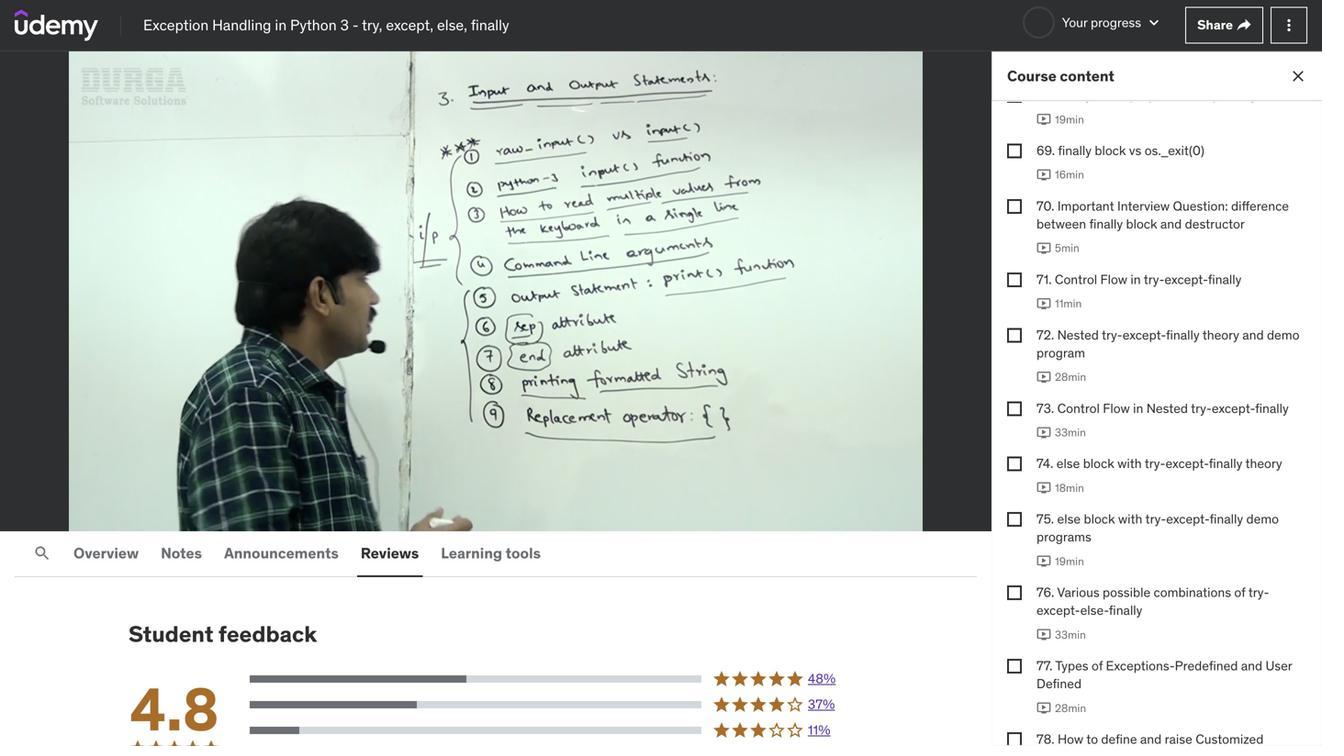 Task type: locate. For each thing, give the bounding box(es) containing it.
2 with from the top
[[1118, 511, 1143, 528]]

else for 74.
[[1057, 456, 1080, 472]]

69.
[[1037, 142, 1055, 159]]

demo inside 75. else block with try-except-finally demo programs
[[1246, 511, 1279, 528]]

19min down programs
[[1055, 554, 1084, 569]]

feedback
[[218, 621, 317, 648]]

try- inside 72. nested try-except-finally theory and demo program
[[1102, 327, 1123, 343]]

1 vertical spatial 19min
[[1055, 554, 1084, 569]]

between
[[1037, 216, 1086, 232]]

possible
[[1103, 585, 1151, 601]]

play control flow in try-except-finally image
[[1037, 297, 1051, 311]]

os._exit(0)
[[1145, 142, 1205, 159]]

2 vertical spatial in
[[1133, 400, 1144, 417]]

72. nested try-except-finally theory and demo program
[[1037, 327, 1300, 361]]

xsmall image left 72.
[[1007, 328, 1022, 343]]

5 xsmall image from the top
[[1007, 659, 1022, 674]]

xsmall image right "share"
[[1237, 18, 1252, 33]]

learning tools button
[[437, 532, 545, 576]]

73.
[[1037, 400, 1054, 417]]

flow up 74. else block with try-except-finally theory
[[1103, 400, 1130, 417]]

0 horizontal spatial of
[[1092, 658, 1103, 675]]

28min
[[1055, 370, 1086, 384], [1055, 701, 1086, 716]]

and
[[1180, 87, 1201, 103], [1161, 216, 1182, 232], [1243, 327, 1264, 343], [1241, 658, 1263, 675]]

0 vertical spatial 33min
[[1055, 426, 1086, 440]]

except,
[[386, 15, 433, 34]]

xsmall image for 75.
[[1007, 512, 1022, 527]]

in for 71.
[[1131, 271, 1141, 288]]

0 vertical spatial flow
[[1101, 271, 1128, 288]]

0 vertical spatial nested
[[1057, 327, 1099, 343]]

1 vertical spatial flow
[[1103, 400, 1130, 417]]

18min
[[1055, 481, 1084, 495]]

overview button
[[70, 532, 142, 576]]

72.
[[1037, 327, 1054, 343]]

1 horizontal spatial theory
[[1246, 456, 1282, 472]]

try- down 73. control flow in nested try-except-finally
[[1145, 456, 1166, 472]]

of right combinations
[[1234, 585, 1246, 601]]

1 xsmall image from the top
[[1007, 199, 1022, 214]]

0 horizontal spatial theory
[[1203, 327, 1239, 343]]

add note image
[[254, 500, 276, 522]]

3 xsmall image from the top
[[1007, 512, 1022, 527]]

mute image
[[849, 500, 871, 522]]

try,
[[362, 15, 382, 34]]

with down 74. else block with try-except-finally theory
[[1118, 511, 1143, 528]]

types
[[1055, 658, 1089, 675]]

1 28min from the top
[[1055, 370, 1086, 384]]

control for 71.
[[1055, 271, 1097, 288]]

0 vertical spatial 19min
[[1055, 112, 1084, 127]]

xsmall image left the 69. at the top right of page
[[1007, 144, 1022, 158]]

announcements button
[[220, 532, 342, 576]]

5min
[[1055, 241, 1080, 255]]

in down 70. important interview question: difference between finally block and destructor
[[1131, 271, 1141, 288]]

6 xsmall image from the top
[[1007, 733, 1022, 747]]

xsmall image left the 74.
[[1007, 457, 1022, 472]]

play various possible combinations of try-except-else-finally image
[[1037, 628, 1051, 642]]

content
[[1060, 66, 1115, 85]]

student feedback
[[129, 621, 317, 648]]

1 horizontal spatial nested
[[1147, 400, 1188, 417]]

0 vertical spatial else
[[1057, 456, 1080, 472]]

control up 11min
[[1055, 271, 1097, 288]]

with
[[1118, 456, 1142, 472], [1118, 511, 1143, 528]]

in
[[275, 15, 287, 34], [1131, 271, 1141, 288], [1133, 400, 1144, 417]]

else-
[[1080, 603, 1109, 619]]

rewind 5 seconds image
[[51, 500, 73, 522]]

course
[[1007, 66, 1057, 85]]

question:
[[1173, 198, 1228, 214]]

flow right 71.
[[1101, 271, 1128, 288]]

1 vertical spatial demo
[[1246, 511, 1279, 528]]

share button
[[1186, 7, 1263, 44]]

0 horizontal spatial nested
[[1057, 327, 1099, 343]]

33min right play various possible combinations of try-except-else-finally icon
[[1055, 628, 1086, 642]]

control right 73.
[[1057, 400, 1100, 417]]

1 vertical spatial 28min
[[1055, 701, 1086, 716]]

and inside 70. important interview question: difference between finally block and destructor
[[1161, 216, 1182, 232]]

nested
[[1057, 327, 1099, 343], [1147, 400, 1188, 417]]

xsmall image
[[1237, 18, 1252, 33], [1007, 88, 1022, 103], [1007, 144, 1022, 158], [1007, 328, 1022, 343], [1007, 402, 1022, 416], [1007, 457, 1022, 472]]

68.
[[1037, 87, 1055, 103]]

except-
[[1165, 271, 1208, 288], [1123, 327, 1166, 343], [1212, 400, 1255, 417], [1166, 456, 1209, 472], [1166, 511, 1210, 528], [1037, 603, 1080, 619]]

xsmall image down course
[[1007, 88, 1022, 103]]

33min
[[1055, 426, 1086, 440], [1055, 628, 1086, 642]]

xsmall image for 71.
[[1007, 273, 1022, 287]]

else inside 75. else block with try-except-finally demo programs
[[1057, 511, 1081, 528]]

finally inside 75. else block with try-except-finally demo programs
[[1210, 511, 1243, 528]]

learning tools
[[441, 544, 541, 563]]

with inside 75. else block with try-except-finally demo programs
[[1118, 511, 1143, 528]]

block left vs
[[1095, 142, 1126, 159]]

try- down 74. else block with try-except-finally theory
[[1146, 511, 1166, 528]]

1 vertical spatial control
[[1057, 400, 1100, 417]]

1 vertical spatial in
[[1131, 271, 1141, 288]]

block for 68.
[[1095, 87, 1127, 103]]

theory inside 72. nested try-except-finally theory and demo program
[[1203, 327, 1239, 343]]

xsmall image for 73. control flow in nested try-except-finally
[[1007, 402, 1022, 416]]

28min for nested
[[1055, 370, 1086, 384]]

student
[[129, 621, 214, 648]]

28min right play types of exceptions-predefined and user defined image in the right bottom of the page
[[1055, 701, 1086, 716]]

control
[[1055, 271, 1097, 288], [1057, 400, 1100, 417]]

71. control flow in try-except-finally
[[1037, 271, 1242, 288]]

4 xsmall image from the top
[[1007, 586, 1022, 601]]

block up programs
[[1084, 511, 1115, 528]]

1 vertical spatial else
[[1057, 511, 1081, 528]]

block down content
[[1095, 87, 1127, 103]]

learning
[[441, 544, 502, 563]]

74. else block with try-except-finally theory
[[1037, 456, 1282, 472]]

0 vertical spatial 28min
[[1055, 370, 1086, 384]]

2 28min from the top
[[1055, 701, 1086, 716]]

exceptions-
[[1106, 658, 1175, 675]]

go to next lecture image
[[965, 277, 994, 306]]

nested up program
[[1057, 327, 1099, 343]]

1 with from the top
[[1118, 456, 1142, 472]]

0 vertical spatial of
[[1234, 585, 1246, 601]]

reviews
[[361, 544, 419, 563]]

else up programs
[[1057, 511, 1081, 528]]

flow
[[1101, 271, 1128, 288], [1103, 400, 1130, 417]]

11min
[[1055, 297, 1082, 311]]

2 19min from the top
[[1055, 554, 1084, 569]]

flow for nested
[[1103, 400, 1130, 417]]

0 vertical spatial theory
[[1203, 327, 1239, 343]]

try- down "71. control flow in try-except-finally"
[[1102, 327, 1123, 343]]

33min right play control flow in nested try-except-finally icon
[[1055, 426, 1086, 440]]

theory
[[1203, 327, 1239, 343], [1246, 456, 1282, 472]]

xsmall image for 68. finally block purpose and specialty
[[1007, 88, 1022, 103]]

except- inside 72. nested try-except-finally theory and demo program
[[1123, 327, 1166, 343]]

2 xsmall image from the top
[[1007, 273, 1022, 287]]

demo inside 72. nested try-except-finally theory and demo program
[[1267, 327, 1300, 343]]

demo
[[1267, 327, 1300, 343], [1246, 511, 1279, 528]]

1 vertical spatial with
[[1118, 511, 1143, 528]]

in left python
[[275, 15, 287, 34]]

else
[[1057, 456, 1080, 472], [1057, 511, 1081, 528]]

play nested try-except-finally theory and demo program image
[[1037, 370, 1051, 385]]

3
[[340, 15, 349, 34]]

2 33min from the top
[[1055, 628, 1086, 642]]

defined
[[1037, 676, 1082, 693]]

block
[[1095, 87, 1127, 103], [1095, 142, 1126, 159], [1126, 216, 1157, 232], [1083, 456, 1115, 472], [1084, 511, 1115, 528]]

play finally block purpose and specialty image
[[1037, 112, 1051, 127]]

close course content sidebar image
[[1289, 67, 1308, 85]]

finally inside 76. various possible combinations of try- except-else-finally
[[1109, 603, 1143, 619]]

nested up 74. else block with try-except-finally theory
[[1147, 400, 1188, 417]]

xsmall image left 73.
[[1007, 402, 1022, 416]]

block inside 75. else block with try-except-finally demo programs
[[1084, 511, 1115, 528]]

of
[[1234, 585, 1246, 601], [1092, 658, 1103, 675]]

play important interview question: difference between finally block and destructor image
[[1037, 241, 1051, 256]]

in up 74. else block with try-except-finally theory
[[1133, 400, 1144, 417]]

else right the 74.
[[1057, 456, 1080, 472]]

19min right play finally block purpose and specialty icon
[[1055, 112, 1084, 127]]

1 19min from the top
[[1055, 112, 1084, 127]]

1 vertical spatial of
[[1092, 658, 1103, 675]]

xsmall image for 77.
[[1007, 659, 1022, 674]]

1 33min from the top
[[1055, 426, 1086, 440]]

in for 73.
[[1133, 400, 1144, 417]]

xsmall image for 76.
[[1007, 586, 1022, 601]]

specialty
[[1204, 87, 1257, 103]]

0 vertical spatial with
[[1118, 456, 1142, 472]]

xsmall image for 72. nested try-except-finally theory and demo program
[[1007, 328, 1022, 343]]

0 vertical spatial control
[[1055, 271, 1097, 288]]

with down 73. control flow in nested try-except-finally
[[1118, 456, 1142, 472]]

try-
[[1144, 271, 1165, 288], [1102, 327, 1123, 343], [1191, 400, 1212, 417], [1145, 456, 1166, 472], [1146, 511, 1166, 528], [1249, 585, 1269, 601]]

19min
[[1055, 112, 1084, 127], [1055, 554, 1084, 569]]

vs
[[1129, 142, 1142, 159]]

1 horizontal spatial of
[[1234, 585, 1246, 601]]

play else block with try-except-finally theory image
[[1037, 481, 1051, 496]]

try- right combinations
[[1249, 585, 1269, 601]]

-
[[352, 15, 359, 34]]

block up the 18min
[[1083, 456, 1115, 472]]

and inside 72. nested try-except-finally theory and demo program
[[1243, 327, 1264, 343]]

76. various possible combinations of try- except-else-finally
[[1037, 585, 1269, 619]]

76.
[[1037, 585, 1055, 601]]

77.
[[1037, 658, 1053, 675]]

of right types
[[1092, 658, 1103, 675]]

33min for control
[[1055, 426, 1086, 440]]

try- up 74. else block with try-except-finally theory
[[1191, 400, 1212, 417]]

block down interview
[[1126, 216, 1157, 232]]

control for 73.
[[1057, 400, 1100, 417]]

77. types of exceptions-predefined and user defined
[[1037, 658, 1292, 693]]

demo for 72. nested try-except-finally theory and demo program
[[1267, 327, 1300, 343]]

announcements
[[224, 544, 339, 563]]

75. else block with try-except-finally demo programs
[[1037, 511, 1279, 546]]

1 vertical spatial 33min
[[1055, 628, 1086, 642]]

0 vertical spatial demo
[[1267, 327, 1300, 343]]

finally
[[471, 15, 509, 34], [1059, 87, 1092, 103], [1058, 142, 1092, 159], [1089, 216, 1123, 232], [1208, 271, 1242, 288], [1166, 327, 1200, 343], [1255, 400, 1289, 417], [1209, 456, 1243, 472], [1210, 511, 1243, 528], [1109, 603, 1143, 619]]

purpose
[[1130, 87, 1177, 103]]

28min down program
[[1055, 370, 1086, 384]]

xsmall image
[[1007, 199, 1022, 214], [1007, 273, 1022, 287], [1007, 512, 1022, 527], [1007, 586, 1022, 601], [1007, 659, 1022, 674], [1007, 733, 1022, 747]]

1x
[[97, 502, 109, 518]]

/
[[197, 502, 204, 518]]

demo for 75. else block with try-except-finally demo programs
[[1246, 511, 1279, 528]]



Task type: describe. For each thing, give the bounding box(es) containing it.
your progress button
[[1023, 6, 1163, 39]]

exception handling in python 3 - try, except, else, finally link
[[143, 15, 509, 36]]

play else block with try-except-finally demo programs image
[[1037, 554, 1051, 569]]

course content
[[1007, 66, 1115, 85]]

overview
[[73, 544, 139, 563]]

interview
[[1118, 198, 1170, 214]]

48% button
[[250, 670, 863, 688]]

of inside 77. types of exceptions-predefined and user defined
[[1092, 658, 1103, 675]]

important
[[1058, 198, 1114, 214]]

1 vertical spatial theory
[[1246, 456, 1282, 472]]

search image
[[33, 545, 51, 563]]

settings image
[[884, 500, 906, 522]]

70.
[[1037, 198, 1055, 214]]

predefined
[[1175, 658, 1238, 675]]

difference
[[1231, 198, 1289, 214]]

else,
[[437, 15, 467, 34]]

share
[[1197, 17, 1233, 33]]

program
[[1037, 345, 1085, 361]]

python
[[290, 15, 337, 34]]

with for 74.
[[1118, 456, 1142, 472]]

user
[[1266, 658, 1292, 675]]

handling
[[212, 15, 271, 34]]

flow for try-
[[1101, 271, 1128, 288]]

play types of exceptions-predefined and user defined image
[[1037, 701, 1051, 716]]

various
[[1057, 585, 1100, 601]]

block for 74.
[[1083, 456, 1115, 472]]

14:48
[[207, 502, 240, 518]]

try- down 70. important interview question: difference between finally block and destructor
[[1144, 271, 1165, 288]]

except- inside 75. else block with try-except-finally demo programs
[[1166, 511, 1210, 528]]

except- inside 76. various possible combinations of try- except-else-finally
[[1037, 603, 1080, 619]]

37% button
[[250, 696, 863, 714]]

block for 69.
[[1095, 142, 1126, 159]]

71.
[[1037, 271, 1052, 288]]

finally inside the exception handling in python 3 - try, except, else, finally link
[[471, 15, 509, 34]]

exception handling in python 3 - try, except, else, finally
[[143, 15, 509, 34]]

sidebar element
[[992, 51, 1322, 747]]

play finally block vs os._exit(0) image
[[1037, 168, 1051, 182]]

70. important interview question: difference between finally block and destructor
[[1037, 198, 1289, 232]]

0 vertical spatial in
[[275, 15, 287, 34]]

finally inside 70. important interview question: difference between finally block and destructor
[[1089, 216, 1123, 232]]

progress
[[1091, 14, 1141, 31]]

xsmall image for 70.
[[1007, 199, 1022, 214]]

reviews button
[[357, 532, 423, 576]]

68. finally block purpose and specialty
[[1037, 87, 1257, 103]]

37%
[[808, 696, 835, 713]]

notes
[[161, 544, 202, 563]]

and inside 77. types of exceptions-predefined and user defined
[[1241, 658, 1263, 675]]

1x button
[[81, 495, 125, 526]]

your
[[1062, 14, 1088, 31]]

xsmall image inside share button
[[1237, 18, 1252, 33]]

progress bar slider
[[11, 473, 981, 495]]

19min for finally
[[1055, 112, 1084, 127]]

finally inside 72. nested try-except-finally theory and demo program
[[1166, 327, 1200, 343]]

28min for types
[[1055, 701, 1086, 716]]

udemy image
[[15, 10, 98, 41]]

nested inside 72. nested try-except-finally theory and demo program
[[1057, 327, 1099, 343]]

else for 75.
[[1057, 511, 1081, 528]]

1 vertical spatial nested
[[1147, 400, 1188, 417]]

11% button
[[250, 722, 863, 740]]

fullscreen image
[[919, 500, 941, 522]]

16min
[[1055, 168, 1084, 182]]

play control flow in nested try-except-finally image
[[1037, 425, 1051, 440]]

forward 5 seconds image
[[133, 500, 155, 522]]

xsmall image for 74. else block with try-except-finally theory
[[1007, 457, 1022, 472]]

74.
[[1037, 456, 1054, 472]]

3:24 / 14:48
[[167, 502, 240, 518]]

notes button
[[157, 532, 206, 576]]

small image
[[1145, 13, 1163, 32]]

with for 75.
[[1118, 511, 1143, 528]]

block inside 70. important interview question: difference between finally block and destructor
[[1126, 216, 1157, 232]]

69. finally block vs os._exit(0)
[[1037, 142, 1205, 159]]

19min for else
[[1055, 554, 1084, 569]]

xsmall image for 69. finally block vs os._exit(0)
[[1007, 144, 1022, 158]]

actions image
[[1280, 16, 1298, 34]]

try- inside 76. various possible combinations of try- except-else-finally
[[1249, 585, 1269, 601]]

tools
[[506, 544, 541, 563]]

exception
[[143, 15, 209, 34]]

75.
[[1037, 511, 1054, 528]]

73. control flow in nested try-except-finally
[[1037, 400, 1289, 417]]

try- inside 75. else block with try-except-finally demo programs
[[1146, 511, 1166, 528]]

combinations
[[1154, 585, 1231, 601]]

your progress
[[1062, 14, 1141, 31]]

of inside 76. various possible combinations of try- except-else-finally
[[1234, 585, 1246, 601]]

block for 75.
[[1084, 511, 1115, 528]]

33min for various
[[1055, 628, 1086, 642]]

programs
[[1037, 529, 1092, 546]]

3:24
[[167, 502, 194, 518]]

destructor
[[1185, 216, 1245, 232]]

11%
[[808, 722, 831, 739]]

48%
[[808, 671, 836, 687]]



Task type: vqa. For each thing, say whether or not it's contained in the screenshot.


